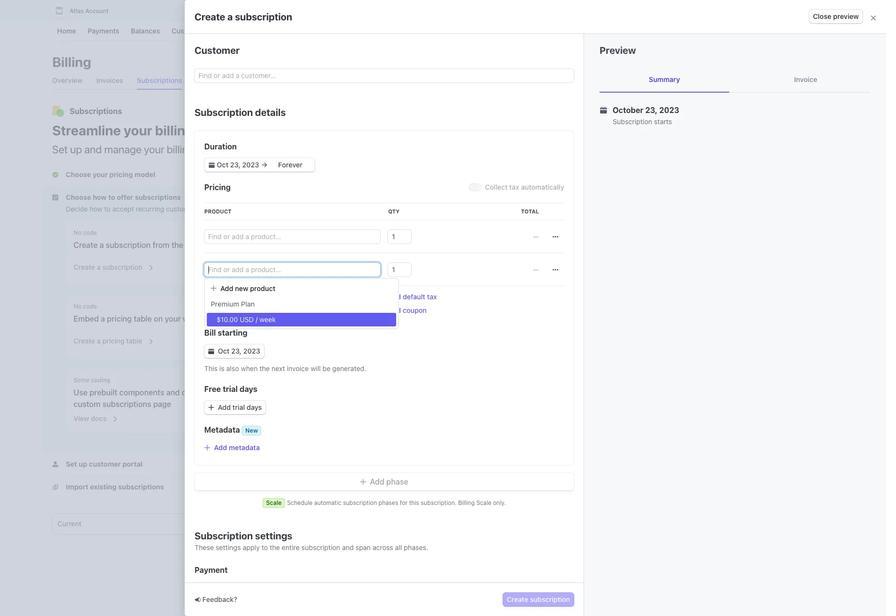 Task type: describe. For each thing, give the bounding box(es) containing it.
phase
[[386, 478, 408, 487]]

coupon
[[403, 306, 427, 315]]

create a pricing table
[[74, 337, 142, 345]]

pricing for subscription details
[[204, 183, 231, 192]]

operations
[[196, 143, 245, 156]]

and inside some coding use prebuilt components and custom uis to create a custom subscriptions page
[[166, 389, 180, 397]]

add coupon
[[388, 306, 427, 315]]

entire
[[282, 544, 300, 552]]

new
[[245, 427, 258, 435]]

decide
[[66, 205, 88, 213]]

accept inside streamline your billing workflows set up and manage your billing operations to capture more revenue and accept recurring payments globally.
[[382, 143, 414, 156]]

choose how to offer subscriptions button
[[52, 193, 183, 203]]

choose how to offer subscriptions
[[66, 193, 181, 202]]

1 vertical spatial recurring
[[136, 205, 164, 213]]

this
[[204, 365, 218, 373]]

add new product button
[[205, 280, 398, 297]]

view
[[74, 415, 89, 423]]

2023 for oct
[[243, 347, 260, 356]]

to inside dropdown button
[[108, 193, 115, 202]]

and inside "subscription settings these settings apply to the entire subscription and span across all phases."
[[342, 544, 354, 552]]

next
[[272, 365, 285, 373]]

subscription for subscription details
[[195, 107, 253, 118]]

embed
[[74, 315, 99, 323]]

all
[[395, 544, 402, 552]]

to inside streamline your billing workflows set up and manage your billing operations to capture more revenue and accept recurring payments globally.
[[248, 143, 257, 156]]

the for code
[[172, 241, 183, 250]]

create a payment link button
[[309, 257, 397, 274]]

1 vertical spatial custom
[[74, 400, 100, 409]]

days for add trial days
[[247, 404, 262, 412]]

up
[[70, 143, 82, 156]]

1 vertical spatial accept
[[112, 205, 134, 213]]

website inside low code offer subscriptions on your website with a checkout integration
[[415, 315, 443, 323]]

checkout
[[469, 315, 503, 323]]

free trial days
[[204, 385, 258, 394]]

billing starter
[[601, 127, 645, 136]]

0 horizontal spatial settings
[[216, 544, 241, 552]]

code for share
[[324, 229, 338, 237]]

a inside some coding use prebuilt components and custom uis to create a custom subscriptions page
[[258, 389, 263, 397]]

1 scale from the left
[[266, 500, 282, 507]]

workflows
[[196, 122, 262, 138]]

a inside the no code create a subscription from the dashboard
[[100, 241, 104, 250]]

summary link
[[600, 67, 729, 92]]

2 find or add a product… text field from the top
[[204, 263, 380, 277]]

pricing inside button
[[102, 337, 125, 345]]

starts
[[654, 118, 672, 126]]

create subscription
[[507, 596, 570, 604]]

website inside no code embed a pricing table on your website
[[183, 315, 211, 323]]

share
[[315, 241, 336, 250]]

0 vertical spatial billing
[[155, 122, 193, 138]]

svg image for add phase
[[360, 480, 366, 485]]

tab list containing summary
[[600, 67, 871, 93]]

this is also when the next invoice will be generated.
[[204, 365, 366, 373]]

your inside no code embed a pricing table on your website
[[165, 315, 181, 323]]

collect tax automatically
[[485, 183, 564, 191]]

plan
[[241, 300, 255, 308]]

oct 23, 2023
[[218, 347, 260, 356]]

add for add phase
[[370, 478, 385, 487]]

add for add trial days
[[218, 404, 231, 412]]

link inside no code share a payment link with your customers
[[377, 241, 390, 250]]

table inside no code embed a pricing table on your website
[[134, 315, 152, 323]]

revenue
[[323, 143, 360, 156]]

customer
[[166, 205, 196, 213]]

apply
[[243, 544, 260, 552]]

use
[[74, 389, 88, 397]]

starter
[[623, 127, 645, 136]]

no code embed a pricing table on your website
[[74, 303, 211, 323]]

$10.00
[[217, 316, 238, 324]]

$10.00 usd / week
[[217, 316, 276, 324]]

week
[[260, 316, 276, 324]]

/
[[256, 316, 258, 324]]

close
[[813, 12, 832, 20]]

invoice link
[[741, 67, 871, 92]]

qty
[[388, 208, 400, 215]]

add trial days
[[218, 404, 262, 412]]

add for add default tax
[[388, 293, 401, 301]]

tax inside button
[[427, 293, 437, 301]]

some coding use prebuilt components and custom uis to create a custom subscriptions page
[[74, 377, 263, 409]]

subscriptions
[[70, 107, 122, 116]]

span
[[356, 544, 371, 552]]

1 vertical spatial tab list
[[52, 514, 815, 535]]

product inside button
[[219, 293, 244, 301]]

view docs
[[74, 415, 107, 423]]

low code offer subscriptions on your website with a checkout integration
[[315, 303, 503, 335]]

subscription settings these settings apply to the entire subscription and span across all phases.
[[195, 531, 428, 552]]

subscriptions inside low code offer subscriptions on your website with a checkout integration
[[335, 315, 384, 323]]

customers
[[427, 241, 465, 250]]

add phase button
[[195, 474, 574, 491]]

bill
[[204, 329, 216, 338]]

payment inside no code share a payment link with your customers
[[344, 241, 375, 250]]

oct
[[218, 347, 230, 356]]

2 scale from the left
[[477, 500, 492, 507]]

0 vertical spatial svg image
[[209, 162, 215, 168]]

subscription details
[[195, 107, 286, 118]]

link inside "button"
[[373, 263, 384, 271]]

a inside "create a payment link" "button"
[[338, 263, 342, 271]]

billing for billing
[[52, 54, 91, 70]]

docs
[[91, 415, 107, 423]]

1 horizontal spatial settings
[[255, 531, 292, 542]]

oct 23, 2023 button
[[204, 345, 264, 358]]

invoice
[[794, 75, 818, 84]]

usd
[[240, 316, 254, 324]]

add product button
[[204, 292, 244, 302]]

1 vertical spatial billing
[[167, 143, 194, 156]]

Find or add a customer… text field
[[195, 69, 574, 83]]

subscription inside "subscription settings these settings apply to the entire subscription and span across all phases."
[[302, 544, 340, 552]]

on inside no code embed a pricing table on your website
[[154, 315, 163, 323]]

to inside some coding use prebuilt components and custom uis to create a custom subscriptions page
[[224, 389, 232, 397]]

days for free trial days
[[240, 385, 258, 394]]

collect
[[485, 183, 508, 191]]

1 horizontal spatial create a subscription
[[195, 11, 292, 22]]

add product
[[204, 293, 244, 301]]

a inside create a pricing table button
[[97, 337, 101, 345]]

schedule automatic subscription phases for this subscription. billing scale only.
[[287, 500, 506, 507]]

set
[[52, 143, 68, 156]]

free
[[204, 385, 221, 394]]

add new product
[[220, 285, 275, 293]]

add for add metadata
[[214, 444, 227, 452]]

october
[[613, 106, 644, 115]]

how for decide
[[90, 205, 103, 213]]

create
[[234, 389, 256, 397]]

payment inside "button"
[[343, 263, 371, 271]]

a inside create a subscription button
[[97, 263, 101, 271]]

automatically
[[521, 183, 564, 191]]

these
[[195, 544, 214, 552]]

2 — from the top
[[533, 266, 539, 274]]

23, for oct
[[231, 347, 242, 356]]

this
[[409, 500, 419, 507]]

new
[[235, 285, 248, 293]]

code for create
[[83, 229, 97, 237]]

automatic
[[314, 500, 342, 507]]

end date field
[[268, 160, 313, 170]]



Task type: locate. For each thing, give the bounding box(es) containing it.
1 payment from the top
[[344, 241, 375, 250]]

1 website from the left
[[183, 315, 211, 323]]

settings left apply
[[216, 544, 241, 552]]

0 horizontal spatial billing
[[52, 54, 91, 70]]

0 vertical spatial link
[[377, 241, 390, 250]]

pricing up create a pricing table button
[[107, 315, 132, 323]]

1 horizontal spatial tax
[[510, 183, 519, 191]]

svg image for add trial days
[[208, 405, 214, 411]]

add up $10.00
[[204, 293, 217, 301]]

subscription inside october 23, 2023 subscription starts
[[613, 118, 652, 126]]

1 vertical spatial svg image
[[553, 234, 559, 240]]

billing for billing starter
[[601, 127, 621, 136]]

recurring inside streamline your billing workflows set up and manage your billing operations to capture more revenue and accept recurring payments globally.
[[416, 143, 458, 156]]

trial right "uis"
[[223, 385, 238, 394]]

subscription up starter
[[613, 118, 652, 126]]

1 vertical spatial pricing
[[204, 183, 231, 192]]

1 horizontal spatial billing
[[458, 500, 475, 507]]

subscription up workflows
[[195, 107, 253, 118]]

0 horizontal spatial on
[[154, 315, 163, 323]]

product
[[250, 285, 275, 293], [219, 293, 244, 301]]

with inside no code share a payment link with your customers
[[392, 241, 407, 250]]

and right revenue
[[362, 143, 380, 156]]

link
[[377, 241, 390, 250], [373, 263, 384, 271]]

table up create a pricing table button
[[134, 315, 152, 323]]

0 horizontal spatial scale
[[266, 500, 282, 507]]

Find or add a product… text field
[[204, 230, 380, 244], [204, 263, 380, 277]]

streamline
[[52, 122, 121, 138]]

a inside no code embed a pricing table on your website
[[101, 315, 105, 323]]

1 on from the left
[[154, 315, 163, 323]]

accept
[[382, 143, 414, 156], [112, 205, 134, 213]]

0 horizontal spatial tax
[[427, 293, 437, 301]]

2 vertical spatial the
[[270, 544, 280, 552]]

1 vertical spatial link
[[373, 263, 384, 271]]

no up share
[[315, 229, 323, 237]]

pricing up orders.
[[204, 183, 231, 192]]

1 vertical spatial tax
[[427, 293, 437, 301]]

no inside no code share a payment link with your customers
[[315, 229, 323, 237]]

the right from at the left top of page
[[172, 241, 183, 250]]

will
[[311, 365, 321, 373]]

0 vertical spatial —
[[533, 233, 539, 241]]

subscription inside "subscription settings these settings apply to the entire subscription and span across all phases."
[[195, 531, 253, 542]]

no inside the no code create a subscription from the dashboard
[[74, 229, 81, 237]]

0 horizontal spatial recurring
[[136, 205, 164, 213]]

0 horizontal spatial custom
[[74, 400, 100, 409]]

1 horizontal spatial accept
[[382, 143, 414, 156]]

trial down create in the bottom left of the page
[[233, 404, 245, 412]]

0 horizontal spatial product
[[219, 293, 244, 301]]

a
[[227, 11, 233, 22], [100, 241, 104, 250], [338, 241, 342, 250], [97, 263, 101, 271], [338, 263, 342, 271], [101, 315, 105, 323], [462, 315, 467, 323], [97, 337, 101, 345], [258, 389, 263, 397]]

23, right oct
[[231, 347, 242, 356]]

create a subscription inside button
[[74, 263, 142, 271]]

0 vertical spatial recurring
[[416, 143, 458, 156]]

manage
[[104, 143, 142, 156]]

more
[[297, 143, 321, 156]]

with down 'qty' at the top of page
[[392, 241, 407, 250]]

add default tax button
[[388, 292, 437, 302]]

tax right the collect
[[510, 183, 519, 191]]

how right choose on the left top of the page
[[93, 193, 107, 202]]

0 vertical spatial the
[[172, 241, 183, 250]]

and right up
[[84, 143, 102, 156]]

subscriptions inside dropdown button
[[135, 193, 181, 202]]

0 vertical spatial billing
[[52, 54, 91, 70]]

1 vertical spatial billing
[[601, 127, 621, 136]]

invoice
[[287, 365, 309, 373]]

link down no code share a payment link with your customers
[[373, 263, 384, 271]]

1 vertical spatial with
[[445, 315, 460, 323]]

custom left "uis"
[[182, 389, 209, 397]]

trial for free
[[223, 385, 238, 394]]

feedback?
[[202, 596, 237, 604]]

1 vertical spatial payment
[[343, 263, 371, 271]]

0 vertical spatial payment
[[344, 241, 375, 250]]

preview
[[833, 12, 859, 20]]

choose
[[66, 193, 91, 202]]

metadata
[[204, 426, 240, 435]]

0 vertical spatial find or add a product… text field
[[204, 230, 380, 244]]

page
[[153, 400, 171, 409]]

streamline your billing workflows set up and manage your billing operations to capture more revenue and accept recurring payments globally.
[[52, 122, 546, 156]]

your inside no code share a payment link with your customers
[[409, 241, 425, 250]]

settings
[[255, 531, 292, 542], [216, 544, 241, 552]]

code for offer
[[327, 303, 341, 310]]

with
[[392, 241, 407, 250], [445, 315, 460, 323]]

dashboard
[[185, 241, 225, 250]]

1 vertical spatial how
[[90, 205, 103, 213]]

0 horizontal spatial pricing
[[204, 183, 231, 192]]

2023 up when on the bottom left of the page
[[243, 347, 260, 356]]

add for add new product
[[220, 285, 233, 293]]

scale left schedule on the left bottom of the page
[[266, 500, 282, 507]]

orders.
[[197, 205, 220, 213]]

add left new
[[220, 285, 233, 293]]

recurring left payments
[[416, 143, 458, 156]]

days inside button
[[247, 404, 262, 412]]

subscription up these
[[195, 531, 253, 542]]

code down decide
[[83, 229, 97, 237]]

1 horizontal spatial on
[[386, 315, 395, 323]]

2 vertical spatial billing
[[458, 500, 475, 507]]

2 website from the left
[[415, 315, 443, 323]]

0 vertical spatial trial
[[223, 385, 238, 394]]

preview
[[600, 45, 636, 56]]

trial for add
[[233, 404, 245, 412]]

billing
[[52, 54, 91, 70], [601, 127, 621, 136], [458, 500, 475, 507]]

1 horizontal spatial pricing
[[592, 107, 618, 116]]

the inside "subscription settings these settings apply to the entire subscription and span across all phases."
[[270, 544, 280, 552]]

tab list
[[600, 67, 871, 93], [52, 514, 815, 535]]

1 horizontal spatial product
[[250, 285, 275, 293]]

bill  starting
[[204, 329, 248, 338]]

1 vertical spatial find or add a product… text field
[[204, 263, 380, 277]]

0 vertical spatial tab list
[[600, 67, 871, 93]]

schedule
[[287, 500, 313, 507]]

pricing up billing starter
[[592, 107, 618, 116]]

table
[[134, 315, 152, 323], [126, 337, 142, 345]]

decide how to accept recurring customer orders.
[[66, 205, 220, 213]]

add up add coupon
[[388, 293, 401, 301]]

details
[[255, 107, 286, 118]]

1 horizontal spatial 23,
[[646, 106, 658, 115]]

1 vertical spatial table
[[126, 337, 142, 345]]

add metadata
[[214, 444, 260, 452]]

tax
[[510, 183, 519, 191], [427, 293, 437, 301]]

add down "uis"
[[218, 404, 231, 412]]

coding
[[91, 377, 110, 384]]

trial inside button
[[233, 404, 245, 412]]

days
[[240, 385, 258, 394], [247, 404, 262, 412]]

code inside low code offer subscriptions on your website with a checkout integration
[[327, 303, 341, 310]]

0 horizontal spatial create a subscription
[[74, 263, 142, 271]]

the inside the no code create a subscription from the dashboard
[[172, 241, 183, 250]]

starting
[[218, 329, 248, 338]]

1 horizontal spatial custom
[[182, 389, 209, 397]]

1 horizontal spatial website
[[415, 315, 443, 323]]

0 vertical spatial settings
[[255, 531, 292, 542]]

no inside no code embed a pricing table on your website
[[74, 303, 81, 310]]

add trial days button
[[204, 401, 266, 415]]

0 horizontal spatial svg image
[[209, 162, 215, 168]]

custom down use
[[74, 400, 100, 409]]

2023 inside button
[[243, 347, 260, 356]]

website
[[183, 315, 211, 323], [415, 315, 443, 323]]

settings up entire
[[255, 531, 292, 542]]

duration
[[204, 142, 237, 151]]

code right 'low'
[[327, 303, 341, 310]]

no up embed
[[74, 303, 81, 310]]

premium plan button
[[205, 297, 398, 312]]

create inside the no code create a subscription from the dashboard
[[74, 241, 98, 250]]

payment up "create a payment link" "button"
[[344, 241, 375, 250]]

1 horizontal spatial recurring
[[416, 143, 458, 156]]

create a subscription button
[[68, 257, 154, 274]]

create
[[195, 11, 225, 22], [74, 241, 98, 250], [74, 263, 95, 271], [315, 263, 336, 271], [74, 337, 95, 345], [507, 596, 528, 604]]

1 vertical spatial trial
[[233, 404, 245, 412]]

1 horizontal spatial with
[[445, 315, 460, 323]]

0 vertical spatial 23,
[[646, 106, 658, 115]]

1 find or add a product… text field from the top
[[204, 230, 380, 244]]

1 vertical spatial pricing
[[102, 337, 125, 345]]

23, inside oct 23, 2023 button
[[231, 347, 242, 356]]

pricing down no code embed a pricing table on your website
[[102, 337, 125, 345]]

code inside no code share a payment link with your customers
[[324, 229, 338, 237]]

subscription for subscription settings these settings apply to the entire subscription and span across all phases.
[[195, 531, 253, 542]]

days up add trial days
[[240, 385, 258, 394]]

2023 up starts
[[660, 106, 679, 115]]

code up share
[[324, 229, 338, 237]]

no down decide
[[74, 229, 81, 237]]

code inside no code embed a pricing table on your website
[[83, 303, 97, 310]]

payments
[[460, 143, 506, 156]]

scale left only.
[[477, 500, 492, 507]]

with left "checkout"
[[445, 315, 460, 323]]

2 on from the left
[[386, 315, 395, 323]]

close preview
[[813, 12, 859, 20]]

add inside 'button'
[[370, 478, 385, 487]]

subscription inside the no code create a subscription from the dashboard
[[106, 241, 151, 250]]

to left the 'offer'
[[108, 193, 115, 202]]

generated.
[[332, 365, 366, 373]]

no for share a payment link with your customers
[[315, 229, 323, 237]]

days down create in the bottom left of the page
[[247, 404, 262, 412]]

0 vertical spatial pricing
[[592, 107, 618, 116]]

start date field
[[216, 160, 261, 170]]

tax right default
[[427, 293, 437, 301]]

subscriptions up decide how to accept recurring customer orders. at the left top of the page
[[135, 193, 181, 202]]

for
[[400, 500, 408, 507]]

to up start date 'field'
[[248, 143, 257, 156]]

None text field
[[388, 230, 412, 244], [388, 263, 412, 277], [388, 230, 412, 244], [388, 263, 412, 277]]

the left next
[[260, 365, 270, 373]]

and left span
[[342, 544, 354, 552]]

0 vertical spatial accept
[[382, 143, 414, 156]]

to right apply
[[262, 544, 268, 552]]

0 horizontal spatial 23,
[[231, 347, 242, 356]]

svg image
[[553, 267, 559, 273], [208, 349, 214, 355], [208, 405, 214, 411], [360, 480, 366, 485]]

create inside "button"
[[315, 263, 336, 271]]

0 vertical spatial subscriptions
[[135, 193, 181, 202]]

the for settings
[[270, 544, 280, 552]]

1 vertical spatial settings
[[216, 544, 241, 552]]

how for choose
[[93, 193, 107, 202]]

23, for october
[[646, 106, 658, 115]]

to inside "subscription settings these settings apply to the entire subscription and span across all phases."
[[262, 544, 268, 552]]

code inside the no code create a subscription from the dashboard
[[83, 229, 97, 237]]

uis
[[211, 389, 222, 397]]

subscriptions down "components"
[[102, 400, 151, 409]]

0 vertical spatial tax
[[510, 183, 519, 191]]

23, inside october 23, 2023 subscription starts
[[646, 106, 658, 115]]

2023
[[660, 106, 679, 115], [243, 347, 260, 356]]

a inside no code share a payment link with your customers
[[338, 241, 342, 250]]

subscription.
[[421, 500, 457, 507]]

svg image inside add trial days button
[[208, 405, 214, 411]]

create a payment link
[[315, 263, 384, 271]]

create subscription button
[[503, 593, 574, 607]]

add for add product
[[204, 293, 217, 301]]

0 vertical spatial days
[[240, 385, 258, 394]]

pricing for billing
[[592, 107, 618, 116]]

2023 inside october 23, 2023 subscription starts
[[660, 106, 679, 115]]

1 vertical spatial 23,
[[231, 347, 242, 356]]

no for create a subscription from the dashboard
[[74, 229, 81, 237]]

0 vertical spatial custom
[[182, 389, 209, 397]]

0 horizontal spatial accept
[[112, 205, 134, 213]]

no for embed a pricing table on your website
[[74, 303, 81, 310]]

payment
[[195, 566, 228, 575]]

0 vertical spatial pricing
[[107, 315, 132, 323]]

0 horizontal spatial website
[[183, 315, 211, 323]]

1 horizontal spatial scale
[[477, 500, 492, 507]]

on
[[154, 315, 163, 323], [386, 315, 395, 323]]

subscriptions up integration
[[335, 315, 384, 323]]

1 vertical spatial subscriptions
[[335, 315, 384, 323]]

how inside dropdown button
[[93, 193, 107, 202]]

1 vertical spatial days
[[247, 404, 262, 412]]

table down no code embed a pricing table on your website
[[126, 337, 142, 345]]

and up page
[[166, 389, 180, 397]]

website down default
[[415, 315, 443, 323]]

0 vertical spatial with
[[392, 241, 407, 250]]

add inside button
[[218, 404, 231, 412]]

view docs button
[[68, 408, 119, 426]]

1 — from the top
[[533, 233, 539, 241]]

code for embed
[[83, 303, 97, 310]]

subscriptions inside some coding use prebuilt components and custom uis to create a custom subscriptions page
[[102, 400, 151, 409]]

0 vertical spatial how
[[93, 193, 107, 202]]

pricing inside no code embed a pricing table on your website
[[107, 315, 132, 323]]

23, up starts
[[646, 106, 658, 115]]

on inside low code offer subscriptions on your website with a checkout integration
[[386, 315, 395, 323]]

0 horizontal spatial with
[[392, 241, 407, 250]]

to right "uis"
[[224, 389, 232, 397]]

premium
[[211, 300, 239, 308]]

payment
[[344, 241, 375, 250], [343, 263, 371, 271]]

globally.
[[508, 143, 546, 156]]

1 vertical spatial the
[[260, 365, 270, 373]]

your inside low code offer subscriptions on your website with a checkout integration
[[397, 315, 413, 323]]

no code create a subscription from the dashboard
[[74, 229, 225, 250]]

svg image inside oct 23, 2023 button
[[208, 349, 214, 355]]

2 horizontal spatial billing
[[601, 127, 621, 136]]

1 vertical spatial 2023
[[243, 347, 260, 356]]

website up the bill
[[183, 315, 211, 323]]

a inside low code offer subscriptions on your website with a checkout integration
[[462, 315, 467, 323]]

$10.00 usd / week button
[[205, 312, 398, 328]]

0 vertical spatial table
[[134, 315, 152, 323]]

2023 for october
[[660, 106, 679, 115]]

recurring down choose how to offer subscriptions
[[136, 205, 164, 213]]

and
[[84, 143, 102, 156], [362, 143, 380, 156], [166, 389, 180, 397], [342, 544, 354, 552]]

subscription
[[195, 107, 253, 118], [613, 118, 652, 126], [195, 531, 253, 542]]

1 vertical spatial —
[[533, 266, 539, 274]]

add down metadata
[[214, 444, 227, 452]]

also
[[226, 365, 239, 373]]

1 horizontal spatial svg image
[[553, 234, 559, 240]]

metadata
[[229, 444, 260, 452]]

0 horizontal spatial 2023
[[243, 347, 260, 356]]

create a pricing table button
[[68, 331, 155, 348]]

svg image
[[209, 162, 215, 168], [553, 234, 559, 240]]

prebuilt
[[90, 389, 117, 397]]

link down 'qty' at the top of page
[[377, 241, 390, 250]]

payment down no code share a payment link with your customers
[[343, 263, 371, 271]]

table inside button
[[126, 337, 142, 345]]

subscription
[[235, 11, 292, 22], [106, 241, 151, 250], [102, 263, 142, 271], [343, 500, 377, 507], [302, 544, 340, 552], [530, 596, 570, 604]]

pricing
[[592, 107, 618, 116], [204, 183, 231, 192]]

add left 'phase'
[[370, 478, 385, 487]]

0 vertical spatial 2023
[[660, 106, 679, 115]]

recurring
[[416, 143, 458, 156], [136, 205, 164, 213]]

product inside button
[[250, 285, 275, 293]]

from
[[153, 241, 170, 250]]

the left entire
[[270, 544, 280, 552]]

add left coupon
[[388, 306, 401, 315]]

1 horizontal spatial 2023
[[660, 106, 679, 115]]

2 vertical spatial subscriptions
[[102, 400, 151, 409]]

code up embed
[[83, 303, 97, 310]]

add metadata button
[[204, 444, 260, 452]]

svg image for oct 23, 2023
[[208, 349, 214, 355]]

billing
[[155, 122, 193, 138], [167, 143, 194, 156]]

add for add coupon
[[388, 306, 401, 315]]

october 23, 2023 subscription starts
[[613, 106, 679, 126]]

with inside low code offer subscriptions on your website with a checkout integration
[[445, 315, 460, 323]]

some
[[74, 377, 89, 384]]

2 payment from the top
[[343, 263, 371, 271]]

to down "choose how to offer subscriptions" dropdown button
[[104, 205, 111, 213]]

svg image inside the add phase 'button'
[[360, 480, 366, 485]]

how right decide
[[90, 205, 103, 213]]

1 vertical spatial create a subscription
[[74, 263, 142, 271]]

0 vertical spatial create a subscription
[[195, 11, 292, 22]]



Task type: vqa. For each thing, say whether or not it's contained in the screenshot.
Apply button
no



